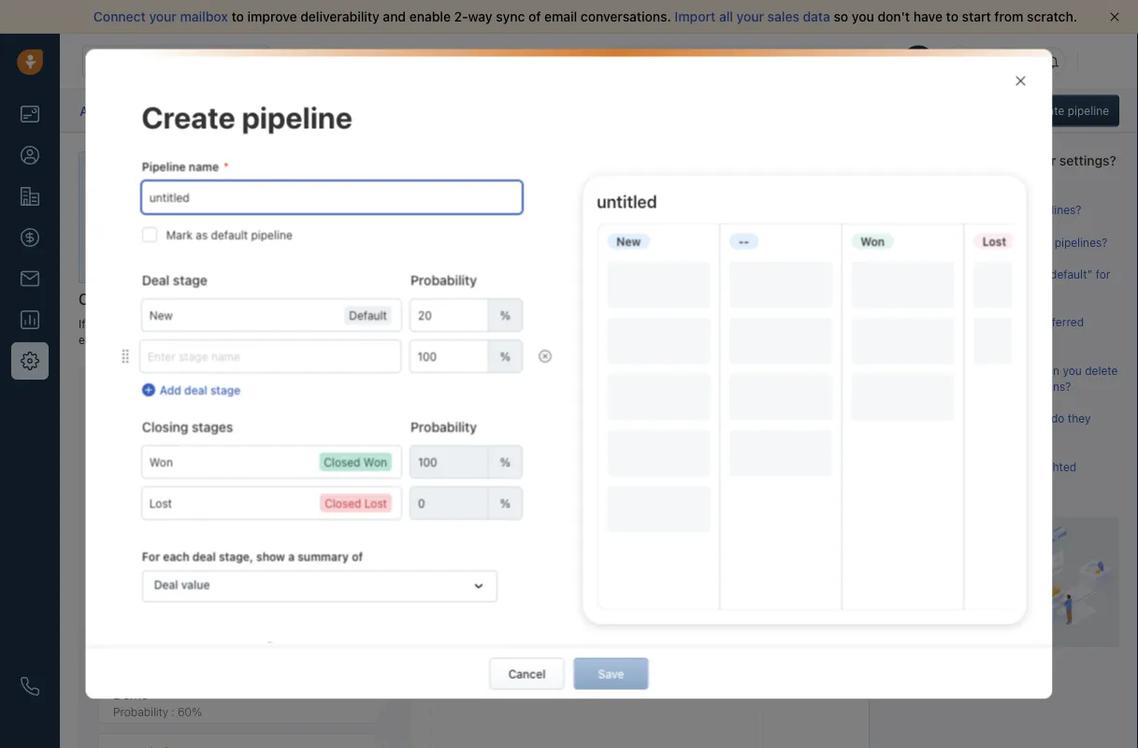 Task type: describe. For each thing, give the bounding box(es) containing it.
untitled
[[597, 192, 657, 212]]

create inside button
[[1030, 104, 1065, 117]]

stages,
[[685, 317, 723, 330]]

pipeline for default
[[146, 384, 195, 400]]

1 vertical spatial lost
[[364, 497, 387, 510]]

deal up value
[[192, 550, 215, 563]]

default for marked
[[182, 423, 219, 436]]

deal right add
[[184, 384, 207, 397]]

how users can set their preferred pipeline? link
[[907, 316, 1084, 345]]

stale.
[[350, 333, 379, 347]]

40%
[[178, 647, 202, 660]]

when inside what happens to deals when you delete a pipeline or downgrade plans?
[[1032, 364, 1060, 377]]

deliverability
[[301, 9, 380, 24]]

configure pipeline
[[79, 291, 206, 308]]

pipeline name *
[[142, 161, 229, 174]]

you inside what happens to deals when you delete a pipeline or downgrade plans?
[[1063, 364, 1082, 377]]

demo probability : 60%
[[113, 686, 202, 718]]

can down the accurately
[[658, 235, 677, 248]]

how to set up and use weighted pipelines?
[[907, 460, 1077, 489]]

1 horizontal spatial for
[[814, 317, 829, 330]]

all inside the if you have different sales processes, with unique deal journeys, you can create multiple pipelines to accurately capture each sales process. if you're bulk importing deals from another crm, and you need one pipeline to store all these deals, you can mark the pipeline as "default".
[[554, 235, 565, 248]]

your inside if your business has multiple sales processes, create custom pipelines for each process. you can have unique deal stages, set probabilities for each stage, and also specify when deals should go stale.
[[89, 317, 112, 330]]

a inside how to mark a pipeline as "default" for admin activities?
[[977, 268, 983, 281]]

deals inside the if you have different sales processes, with unique deal journeys, you can create multiple pipelines to accurately capture each sales process. if you're bulk importing deals from another crm, and you need one pipeline to store all these deals, you can mark the pipeline as "default".
[[233, 235, 261, 248]]

Enter a name field
[[142, 182, 521, 213]]

container_wx8msf4aqz5i3rn1 image inside the % button
[[538, 350, 551, 363]]

accurately
[[639, 198, 694, 211]]

1 horizontal spatial stage,
[[218, 550, 253, 563]]

stale for deal
[[159, 463, 185, 477]]

admin settings link
[[79, 96, 175, 126]]

connect your mailbox to improve deliverability and enable 2-way sync of email conversations. import all your sales data so you don't have to start from scratch.
[[93, 9, 1078, 24]]

admin settings
[[80, 103, 174, 118]]

30
[[216, 463, 230, 477]]

60%
[[178, 705, 202, 718]]

stale for deals
[[192, 642, 219, 655]]

processes, inside the if you have different sales processes, with unique deal journeys, you can create multiple pipelines to accurately capture each sales process. if you're bulk importing deals from another crm, and you need one pipeline to store all these deals, you can mark the pipeline as "default".
[[247, 198, 304, 211]]

another
[[292, 235, 333, 248]]

activities?
[[944, 284, 997, 297]]

configuring
[[955, 153, 1025, 168]]

send email image
[[953, 54, 966, 69]]

what's special about pipelines in freshsales?
[[94, 173, 338, 186]]

pipeline?
[[907, 332, 954, 345]]

0 horizontal spatial admin
[[80, 103, 119, 118]]

more
[[415, 333, 442, 347]]

% inside button
[[500, 350, 510, 363]]

container_wx8msf4aqz5i3rn1 image inside deal value dropdown button
[[472, 580, 485, 593]]

need
[[413, 235, 439, 248]]

discovery probability : 40%
[[113, 628, 202, 660]]

email
[[544, 9, 577, 24]]

how to set up and use weighted pipelines? link
[[907, 460, 1077, 489]]

unique inside if your business has multiple sales processes, create custom pipelines for each process. you can have unique deal stages, set probabilities for each stage, and also specify when deals should go stale.
[[620, 317, 656, 330]]

deal for deal value
[[154, 578, 178, 591]]

learn
[[382, 333, 412, 347]]

different
[[168, 198, 213, 211]]

21
[[713, 55, 724, 67]]

2 - from the left
[[744, 235, 749, 248]]

0 horizontal spatial a
[[288, 550, 294, 563]]

probability down more
[[410, 419, 477, 435]]

closing stages
[[142, 419, 233, 435]]

1 vertical spatial of
[[351, 550, 363, 563]]

0 horizontal spatial won
[[363, 456, 387, 469]]

0 vertical spatial pipeline
[[142, 161, 185, 174]]

1 horizontal spatial container_wx8msf4aqz5i3rn1 image
[[142, 384, 155, 397]]

explore
[[785, 54, 826, 67]]

conversations.
[[581, 9, 671, 24]]

2 horizontal spatial have
[[914, 9, 943, 24]]

qualification
[[113, 570, 189, 586]]

days for deal go stale after 30 days
[[233, 463, 258, 477]]

connect your mailbox link
[[93, 9, 232, 24]]

can inside if your business has multiple sales processes, create custom pipelines for each process. you can have unique deal stages, set probabilities for each stage, and also specify when deals should go stale.
[[570, 317, 589, 330]]

are for stale
[[938, 412, 955, 425]]

1 horizontal spatial create
[[563, 644, 593, 655]]

marked as default pipeline
[[124, 423, 264, 436]]

closing
[[142, 419, 188, 435]]

try
[[888, 171, 908, 187]]

1 vertical spatial stage
[[210, 384, 240, 397]]

1 vertical spatial if
[[108, 235, 115, 248]]

probability for demo
[[113, 705, 169, 718]]

create pipeline link
[[431, 368, 762, 748]]

from inside the if you have different sales processes, with unique deal journeys, you can create multiple pipelines to accurately capture each sales process. if you're bulk importing deals from another crm, and you need one pipeline to store all these deals, you can mark the pipeline as "default".
[[265, 235, 289, 248]]

if your business has multiple sales processes, create custom pipelines for each process. you can have unique deal stages, set probabilities for each stage, and also specify when deals should go stale.
[[79, 317, 829, 347]]

1 horizontal spatial new
[[616, 235, 641, 248]]

what are stale deals? how do they work?
[[907, 412, 1091, 441]]

deals
[[142, 642, 172, 655]]

discovery
[[113, 628, 173, 644]]

after for 30
[[188, 463, 213, 477]]

your
[[627, 55, 649, 67]]

if for you
[[108, 198, 115, 211]]

0 horizontal spatial create pipeline
[[142, 99, 353, 135]]

how for how to mark a pipeline as "default" for admin activities?
[[907, 268, 931, 281]]

happens
[[938, 364, 983, 377]]

processes, inside if your business has multiple sales processes, create custom pipelines for each process. you can have unique deal stages, set probabilities for each stage, and also specify when deals should go stale.
[[263, 317, 320, 330]]

probability down one
[[410, 272, 477, 288]]

0 vertical spatial from
[[995, 9, 1024, 24]]

add
[[159, 384, 181, 397]]

as inside the if you have different sales processes, with unique deal journeys, you can create multiple pipelines to accurately capture each sales process. if you're bulk importing deals from another crm, and you need one pipeline to store all these deals, you can mark the pipeline as "default".
[[775, 235, 787, 248]]

how to mark a pipeline as "default" for admin activities? link
[[907, 268, 1111, 297]]

data
[[803, 9, 831, 24]]

how users can set their preferred pipeline?
[[907, 316, 1084, 345]]

% for default
[[500, 309, 510, 322]]

to inside how to set up and use weighted pipelines?
[[934, 460, 944, 473]]

special
[[134, 173, 172, 186]]

use
[[1006, 460, 1025, 473]]

set inside if your business has multiple sales processes, create custom pipelines for each process. you can have unique deal stages, set probabilities for each stage, and also specify when deals should go stale.
[[727, 317, 743, 330]]

explore plans
[[785, 54, 858, 67]]

what for what are stale deals? how do they work?
[[907, 412, 935, 425]]

you left need
[[391, 235, 410, 248]]

mailbox
[[180, 9, 228, 24]]

if for your
[[79, 317, 86, 330]]

1 horizontal spatial *
[[253, 642, 258, 655]]

default for default pipeline
[[98, 384, 143, 400]]

: for demo
[[172, 705, 175, 718]]

plans?
[[1038, 380, 1072, 393]]

qualification probability : 30%
[[113, 570, 202, 602]]

to inside what happens to deals when you delete a pipeline or downgrade plans?
[[987, 364, 997, 377]]

ends
[[674, 55, 698, 67]]

learn more
[[382, 333, 442, 347]]

also
[[166, 333, 187, 347]]

have inside if your business has multiple sales processes, create custom pipelines for each process. you can have unique deal stages, set probabilities for each stage, and also specify when deals should go stale.
[[592, 317, 617, 330]]

delete
[[1085, 364, 1118, 377]]

create pipeline inside create pipeline button
[[1030, 104, 1109, 117]]

sales down what's special about pipelines in freshsales?
[[216, 198, 243, 211]]

deals?
[[986, 412, 1022, 425]]

and left the enable
[[383, 9, 406, 24]]

trial
[[652, 55, 671, 67]]

closed won
[[323, 456, 387, 469]]

each inside the if you have different sales processes, with unique deal journeys, you can create multiple pipelines to accurately capture each sales process. if you're bulk importing deals from another crm, and you need one pipeline to store all these deals, you can mark the pipeline as "default".
[[741, 198, 766, 211]]

2-
[[454, 9, 468, 24]]

you right journeys, on the left top of the page
[[448, 198, 468, 211]]

explore plans link
[[775, 50, 868, 72]]

need
[[888, 153, 921, 168]]

sales left the "data"
[[768, 9, 800, 24]]

1 horizontal spatial won
[[860, 235, 885, 248]]

1 horizontal spatial lost
[[982, 235, 1006, 248]]

you're
[[118, 235, 151, 248]]

and inside the if you have different sales processes, with unique deal journeys, you can create multiple pipelines to accurately capture each sales process. if you're bulk importing deals from another crm, and you need one pipeline to store all these deals, you can mark the pipeline as "default".
[[368, 235, 388, 248]]

you right deals,
[[636, 235, 655, 248]]

how to mark a pipeline as "default" for admin activities?
[[907, 268, 1111, 297]]

multiple down "what are multiple deal pipelines?"
[[984, 236, 1026, 249]]

you down what's
[[118, 198, 137, 211]]

0 horizontal spatial stage
[[173, 272, 207, 288]]

help
[[925, 153, 951, 168]]

% for closed lost
[[500, 497, 510, 510]]

go for deal go stale after 30 days
[[143, 463, 156, 477]]

0 vertical spatial pipelines?
[[1029, 204, 1082, 217]]

so
[[834, 9, 849, 24]]

deal stage
[[142, 272, 207, 288]]

deal for deal go stale after 30 days
[[116, 463, 140, 477]]

Search your CRM... text field
[[82, 45, 269, 77]]

sales right capture
[[770, 198, 797, 211]]

deal up the ""default""
[[1029, 236, 1052, 249]]

can right journeys, on the left top of the page
[[471, 198, 490, 211]]

store
[[523, 235, 550, 248]]

pipelines inside the if you have different sales processes, with unique deal journeys, you can create multiple pipelines to accurately capture each sales process. if you're bulk importing deals from another crm, and you need one pipeline to store all these deals, you can mark the pipeline as "default".
[[575, 198, 622, 211]]

2 vertical spatial container_wx8msf4aqz5i3rn1 image
[[263, 643, 276, 656]]

deal inside the if you have different sales processes, with unique deal journeys, you can create multiple pipelines to accurately capture each sales process. if you're bulk importing deals from another crm, and you need one pipeline to store all these deals, you can mark the pipeline as "default".
[[371, 198, 394, 211]]

0 vertical spatial all
[[719, 9, 733, 24]]

sales inside if your business has multiple sales processes, create custom pipelines for each process. you can have unique deal stages, set probabilities for each stage, and also specify when deals should go stale.
[[232, 317, 259, 330]]

as right the mark
[[195, 228, 207, 241]]

these inside need help configuring your settings? try these resources:
[[912, 171, 946, 187]]

improve
[[247, 9, 297, 24]]

configure
[[79, 291, 147, 308]]

deal up how to create multiple deal pipelines?
[[1003, 204, 1026, 217]]

2 horizontal spatial container_wx8msf4aqz5i3rn1 image
[[1015, 74, 1028, 87]]

what are stale deals? how do they work? link
[[907, 412, 1091, 441]]

when inside if your business has multiple sales processes, create custom pipelines for each process. you can have unique deal stages, set probabilities for each stage, and also specify when deals should go stale.
[[232, 333, 260, 347]]

% button
[[119, 341, 559, 373]]

should
[[295, 333, 330, 347]]

your left mailbox
[[149, 9, 177, 24]]

1 vertical spatial new
[[113, 512, 140, 528]]

pipeline right the
[[730, 235, 772, 248]]

closed lost
[[324, 497, 387, 510]]

what are multiple deal pipelines? link
[[907, 204, 1082, 217]]

1 horizontal spatial in
[[701, 55, 710, 67]]

what happens to deals when you delete a pipeline or downgrade plans? link
[[907, 364, 1118, 393]]

pipeline inside button
[[1068, 104, 1109, 117]]

and inside if your business has multiple sales processes, create custom pipelines for each process. you can have unique deal stages, set probabilities for each stage, and also specify when deals should go stale.
[[143, 333, 163, 347]]

stale for what
[[958, 412, 983, 425]]

pipeline up 30
[[222, 423, 264, 436]]

deal value
[[154, 578, 210, 591]]

1 - from the left
[[738, 235, 744, 248]]

resources:
[[950, 171, 1015, 187]]

pipeline up the save
[[595, 644, 631, 655]]

1 vertical spatial pipelines?
[[1055, 236, 1108, 249]]

container_wx8msf4aqz5i3rn1 image inside the % button
[[119, 350, 130, 363]]

enter stage name field up the add deal stage at the left of the page
[[140, 341, 400, 373]]

pipeline up freshsales?
[[242, 99, 353, 135]]



Task type: vqa. For each thing, say whether or not it's contained in the screenshot.
Deal stage at the top
yes



Task type: locate. For each thing, give the bounding box(es) containing it.
stages
[[191, 419, 233, 435]]

for
[[1096, 268, 1111, 281], [453, 317, 467, 330], [814, 317, 829, 330]]

1 vertical spatial pipelines
[[575, 198, 622, 211]]

container_wx8msf4aqz5i3rn1 image down you
[[538, 350, 551, 363]]

1 vertical spatial :
[[172, 647, 175, 660]]

0 horizontal spatial set
[[727, 317, 743, 330]]

have right don't
[[914, 9, 943, 24]]

admin left settings
[[80, 103, 119, 118]]

2 horizontal spatial create
[[948, 236, 981, 249]]

0 vertical spatial stage,
[[107, 333, 140, 347]]

pipeline inside how to mark a pipeline as "default" for admin activities?
[[986, 268, 1028, 281]]

stale down closing
[[159, 463, 185, 477]]

these inside the if you have different sales processes, with unique deal journeys, you can create multiple pipelines to accurately capture each sales process. if you're bulk importing deals from another crm, and you need one pipeline to store all these deals, you can mark the pipeline as "default".
[[569, 235, 598, 248]]

go left stale. at the left
[[333, 333, 347, 347]]

2 vertical spatial pipeline
[[146, 384, 195, 400]]

2 vertical spatial stale
[[192, 642, 219, 655]]

enter stage name field down stages
[[142, 446, 401, 478]]

stage down importing
[[173, 272, 207, 288]]

these down help
[[912, 171, 946, 187]]

container_wx8msf4aqz5i3rn1 image
[[119, 350, 130, 363], [142, 384, 155, 397], [472, 580, 485, 593]]

are down resources:
[[938, 204, 955, 217]]

% for closed won
[[500, 456, 510, 469]]

1 vertical spatial a
[[907, 380, 913, 393]]

deal down the marked
[[116, 463, 140, 477]]

deal
[[142, 272, 169, 288], [116, 463, 140, 477], [154, 578, 178, 591]]

to inside how to mark a pipeline as "default" for admin activities?
[[934, 268, 944, 281]]

mark left the
[[680, 235, 707, 248]]

2 vertical spatial pipelines?
[[907, 476, 960, 489]]

0 vertical spatial *
[[223, 161, 229, 174]]

0 horizontal spatial stale
[[159, 463, 185, 477]]

1 horizontal spatial after
[[222, 642, 248, 655]]

2 what from the top
[[907, 364, 935, 377]]

set left their
[[988, 316, 1004, 329]]

1 horizontal spatial days
[[727, 55, 749, 67]]

mark inside how to mark a pipeline as "default" for admin activities?
[[948, 268, 974, 281]]

0 vertical spatial go
[[333, 333, 347, 347]]

3 what from the top
[[907, 412, 935, 425]]

in left 21
[[701, 55, 710, 67]]

demo
[[113, 686, 149, 702]]

when
[[232, 333, 260, 347], [1032, 364, 1060, 377]]

probabilities
[[746, 317, 811, 330]]

default up the marked
[[98, 384, 143, 400]]

mark inside the if you have different sales processes, with unique deal journeys, you can create multiple pipelines to accurately capture each sales process. if you're bulk importing deals from another crm, and you need one pipeline to store all these deals, you can mark the pipeline as "default".
[[680, 235, 707, 248]]

deal left stages,
[[659, 317, 682, 330]]

1 horizontal spatial create
[[493, 198, 526, 211]]

default up stale. at the left
[[349, 309, 387, 322]]

1 vertical spatial deal
[[116, 463, 140, 477]]

0 horizontal spatial for
[[453, 317, 467, 330]]

pipelines up more
[[402, 317, 449, 330]]

bulk
[[154, 235, 176, 248]]

deals go stale after *
[[142, 642, 258, 655]]

of
[[528, 9, 541, 24], [351, 550, 363, 563]]

default for default
[[349, 309, 387, 322]]

deals right importing
[[233, 235, 261, 248]]

stage, down business
[[107, 333, 140, 347]]

0 horizontal spatial in
[[262, 173, 271, 186]]

pipelines
[[210, 173, 258, 186], [575, 198, 622, 211], [402, 317, 449, 330]]

0 horizontal spatial default
[[98, 384, 143, 400]]

0 horizontal spatial lost
[[364, 497, 387, 510]]

create pipeline up settings?
[[1030, 104, 1109, 117]]

process. left you
[[499, 317, 544, 330]]

: inside demo probability : 60%
[[172, 705, 175, 718]]

how to create multiple deal pipelines? link
[[907, 236, 1108, 249]]

deal for deal stage
[[142, 272, 169, 288]]

closed up closed lost
[[323, 456, 360, 469]]

"default".
[[108, 251, 155, 264]]

do
[[1051, 412, 1065, 425]]

container_wx8msf4aqz5i3rn1 image
[[1015, 74, 1028, 87], [538, 350, 551, 363], [263, 643, 276, 656]]

admin inside how to mark a pipeline as "default" for admin activities?
[[907, 284, 940, 297]]

1 horizontal spatial these
[[912, 171, 946, 187]]

specify
[[191, 333, 229, 347]]

0 horizontal spatial unique
[[333, 198, 368, 211]]

don't
[[878, 9, 910, 24]]

0 vertical spatial create
[[493, 198, 526, 211]]

1 : from the top
[[172, 589, 175, 602]]

pipeline down happens
[[916, 380, 958, 393]]

how inside how to set up and use weighted pipelines?
[[907, 460, 931, 473]]

sync
[[496, 9, 525, 24]]

1 horizontal spatial admin
[[907, 284, 940, 297]]

1 vertical spatial mark
[[948, 268, 974, 281]]

can
[[471, 198, 490, 211], [658, 235, 677, 248], [966, 316, 985, 329], [570, 317, 589, 330]]

2 are from the top
[[938, 412, 955, 425]]

: inside qualification probability : 30%
[[172, 589, 175, 602]]

stale right the deals
[[192, 642, 219, 655]]

pipelines inside if your business has multiple sales processes, create custom pipelines for each process. you can have unique deal stages, set probabilities for each stage, and also specify when deals should go stale.
[[402, 317, 449, 330]]

0 horizontal spatial go
[[143, 463, 156, 477]]

import all your sales data link
[[675, 9, 834, 24]]

enter stage name field up the should
[[142, 300, 401, 331]]

0 horizontal spatial of
[[351, 550, 363, 563]]

each left you
[[470, 317, 496, 330]]

1 vertical spatial have
[[140, 198, 165, 211]]

if down what's
[[108, 198, 115, 211]]

: left the 40%
[[172, 647, 175, 660]]

1 horizontal spatial stale
[[192, 642, 219, 655]]

probability inside demo probability : 60%
[[113, 705, 169, 718]]

2 horizontal spatial container_wx8msf4aqz5i3rn1 image
[[472, 580, 485, 593]]

process. inside the if you have different sales processes, with unique deal journeys, you can create multiple pipelines to accurately capture each sales process. if you're bulk importing deals from another crm, and you need one pipeline to store all these deals, you can mark the pipeline as "default".
[[108, 214, 153, 227]]

value
[[181, 578, 210, 591]]

enter stage name field for closed lost
[[142, 488, 401, 519]]

deal go stale after 30 days
[[116, 463, 258, 477]]

deal left journeys, on the left top of the page
[[371, 198, 394, 211]]

crm,
[[336, 235, 365, 248]]

0 vertical spatial of
[[528, 9, 541, 24]]

0 vertical spatial process.
[[108, 214, 153, 227]]

closed for closed lost
[[324, 497, 361, 510]]

if left you're
[[108, 235, 115, 248]]

create pipeline inside create pipeline link
[[563, 644, 631, 655]]

way
[[468, 9, 493, 24]]

how inside how to mark a pipeline as "default" for admin activities?
[[907, 268, 931, 281]]

stale
[[958, 412, 983, 425], [159, 463, 185, 477], [192, 642, 219, 655]]

1 vertical spatial pipeline
[[151, 291, 206, 308]]

pipelines? up how to create multiple deal pipelines? 'link'
[[1029, 204, 1082, 217]]

each right for
[[163, 550, 189, 563]]

0 vertical spatial new
[[616, 235, 641, 248]]

what down try
[[907, 204, 935, 217]]

1 vertical spatial when
[[1032, 364, 1060, 377]]

1 vertical spatial after
[[222, 642, 248, 655]]

how inside what are stale deals? how do they work?
[[1025, 412, 1048, 425]]

multiple inside if your business has multiple sales processes, create custom pipelines for each process. you can have unique deal stages, set probabilities for each stage, and also specify when deals should go stale.
[[187, 317, 229, 330]]

start
[[962, 9, 991, 24]]

and down business
[[143, 333, 163, 347]]

deals,
[[601, 235, 633, 248]]

pipeline left another at the left top
[[251, 228, 292, 241]]

when up "plans?"
[[1032, 364, 1060, 377]]

processes, up the should
[[263, 317, 320, 330]]

your inside need help configuring your settings? try these resources:
[[1029, 153, 1056, 168]]

pipeline inside what happens to deals when you delete a pipeline or downgrade plans?
[[916, 380, 958, 393]]

1 vertical spatial all
[[554, 235, 565, 248]]

after for *
[[222, 642, 248, 655]]

phone image
[[21, 677, 39, 696]]

deal value button
[[142, 571, 497, 603]]

create pipeline
[[142, 99, 353, 135], [1030, 104, 1109, 117], [563, 644, 631, 655]]

after left 30
[[188, 463, 213, 477]]

save button
[[574, 658, 649, 690]]

when right specify
[[232, 333, 260, 347]]

1 vertical spatial won
[[363, 456, 387, 469]]

default down the add deal stage at the left of the page
[[182, 423, 219, 436]]

0 horizontal spatial container_wx8msf4aqz5i3rn1 image
[[119, 350, 130, 363]]

1 vertical spatial what
[[907, 364, 935, 377]]

show
[[256, 550, 285, 563]]

enter stage name field for default
[[142, 300, 401, 331]]

how inside how users can set their preferred pipeline?
[[907, 316, 931, 329]]

: inside discovery probability : 40%
[[172, 647, 175, 660]]

0 horizontal spatial when
[[232, 333, 260, 347]]

--
[[738, 235, 749, 248]]

what's new image
[[1003, 56, 1016, 69]]

work?
[[907, 428, 938, 441]]

pipelines up deals,
[[575, 198, 622, 211]]

0 horizontal spatial pipelines
[[210, 173, 258, 186]]

"default"
[[1046, 268, 1093, 281]]

days
[[727, 55, 749, 67], [233, 463, 258, 477]]

summary
[[297, 550, 348, 563]]

probability for discovery
[[113, 647, 169, 660]]

as right --
[[775, 235, 787, 248]]

if down configure on the top of page
[[79, 317, 86, 330]]

your right import
[[737, 9, 764, 24]]

process. inside if your business has multiple sales processes, create custom pipelines for each process. you can have unique deal stages, set probabilities for each stage, and also specify when deals should go stale.
[[499, 317, 544, 330]]

1 vertical spatial these
[[569, 235, 598, 248]]

you right so
[[852, 9, 874, 24]]

days right 21
[[727, 55, 749, 67]]

unique inside the if you have different sales processes, with unique deal journeys, you can create multiple pipelines to accurately capture each sales process. if you're bulk importing deals from another crm, and you need one pipeline to store all these deals, you can mark the pipeline as "default".
[[333, 198, 368, 211]]

for each deal stage, show a summary of
[[142, 550, 363, 563]]

pipeline down how to create multiple deal pipelines?
[[986, 268, 1028, 281]]

can inside how users can set their preferred pipeline?
[[966, 316, 985, 329]]

0 vertical spatial admin
[[80, 103, 119, 118]]

1 vertical spatial days
[[233, 463, 258, 477]]

pipelines right about
[[210, 173, 258, 186]]

0 horizontal spatial create
[[142, 99, 236, 135]]

2 horizontal spatial a
[[977, 268, 983, 281]]

from left another at the left top
[[265, 235, 289, 248]]

2 vertical spatial go
[[175, 642, 189, 655]]

0 horizontal spatial these
[[569, 235, 598, 248]]

1 horizontal spatial all
[[719, 9, 733, 24]]

* right name
[[223, 161, 229, 174]]

you up "plans?"
[[1063, 364, 1082, 377]]

connect
[[93, 9, 146, 24]]

what happens to deals when you delete a pipeline or downgrade plans?
[[907, 364, 1118, 393]]

a inside what happens to deals when you delete a pipeline or downgrade plans?
[[907, 380, 913, 393]]

a right show
[[288, 550, 294, 563]]

pipeline right one
[[465, 235, 507, 248]]

:
[[172, 589, 175, 602], [172, 647, 175, 660], [172, 705, 175, 718]]

and inside how to set up and use weighted pipelines?
[[984, 460, 1003, 473]]

unique right with at the top left
[[333, 198, 368, 211]]

in left freshsales?
[[262, 173, 271, 186]]

0 vertical spatial lost
[[982, 235, 1006, 248]]

for
[[142, 550, 160, 563]]

what inside what happens to deals when you delete a pipeline or downgrade plans?
[[907, 364, 935, 377]]

are inside what are stale deals? how do they work?
[[938, 412, 955, 425]]

plans
[[829, 54, 858, 67]]

as
[[195, 228, 207, 241], [775, 235, 787, 248], [1031, 268, 1043, 281], [167, 423, 179, 436]]

2 horizontal spatial create pipeline
[[1030, 104, 1109, 117]]

1 vertical spatial processes,
[[263, 317, 320, 330]]

pipelines? down work?
[[907, 476, 960, 489]]

go inside if your business has multiple sales processes, create custom pipelines for each process. you can have unique deal stages, set probabilities for each stage, and also specify when deals should go stale.
[[333, 333, 347, 347]]

0 horizontal spatial create
[[323, 317, 357, 330]]

0 horizontal spatial container_wx8msf4aqz5i3rn1 image
[[263, 643, 276, 656]]

1 horizontal spatial set
[[948, 460, 964, 473]]

you
[[548, 317, 567, 330]]

0 vertical spatial if
[[108, 198, 115, 211]]

and right the crm,
[[368, 235, 388, 248]]

can right users
[[966, 316, 985, 329]]

unique left stages,
[[620, 317, 656, 330]]

as right the marked
[[167, 423, 179, 436]]

2 vertical spatial container_wx8msf4aqz5i3rn1 image
[[472, 580, 485, 593]]

scratch.
[[1027, 9, 1078, 24]]

have inside the if you have different sales processes, with unique deal journeys, you can create multiple pipelines to accurately capture each sales process. if you're bulk importing deals from another crm, and you need one pipeline to store all these deals, you can mark the pipeline as "default".
[[140, 198, 165, 211]]

1 are from the top
[[938, 204, 955, 217]]

users
[[934, 316, 963, 329]]

0 horizontal spatial new
[[113, 512, 140, 528]]

create
[[142, 99, 236, 135], [1030, 104, 1065, 117], [563, 644, 593, 655]]

closed for closed won
[[323, 456, 360, 469]]

default down different
[[211, 228, 247, 241]]

None field
[[410, 300, 521, 331], [410, 341, 521, 373], [410, 446, 521, 478], [410, 488, 521, 519], [410, 300, 521, 331], [410, 341, 521, 373], [410, 446, 521, 478], [410, 488, 521, 519]]

a
[[977, 268, 983, 281], [907, 380, 913, 393], [288, 550, 294, 563]]

Enter stage name field
[[142, 300, 401, 331], [140, 341, 400, 373], [142, 446, 401, 478], [142, 488, 401, 519]]

probability inside discovery probability : 40%
[[113, 647, 169, 660]]

deal inside if your business has multiple sales processes, create custom pipelines for each process. you can have unique deal stages, set probabilities for each stage, and also specify when deals should go stale.
[[659, 317, 682, 330]]

or
[[961, 380, 972, 393]]

lost down "what are multiple deal pipelines?"
[[982, 235, 1006, 248]]

0 vertical spatial days
[[727, 55, 749, 67]]

about
[[175, 173, 207, 186]]

weighted
[[1028, 460, 1077, 473]]

1 vertical spatial *
[[253, 642, 258, 655]]

create up the store
[[493, 198, 526, 211]]

cancel button
[[490, 658, 565, 690]]

mark
[[166, 228, 192, 241]]

each down configure on the top of page
[[79, 333, 104, 347]]

from right the start
[[995, 9, 1024, 24]]

1 vertical spatial stale
[[159, 463, 185, 477]]

2 vertical spatial a
[[288, 550, 294, 563]]

stale inside what are stale deals? how do they work?
[[958, 412, 983, 425]]

pipeline for configure
[[151, 291, 206, 308]]

deal inside dropdown button
[[154, 578, 178, 591]]

multiple down resources:
[[958, 204, 1000, 217]]

create inside if your business has multiple sales processes, create custom pipelines for each process. you can have unique deal stages, set probabilities for each stage, and also specify when deals should go stale.
[[323, 317, 357, 330]]

multiple up the store
[[529, 198, 572, 211]]

0 vertical spatial pipelines
[[210, 173, 258, 186]]

1 vertical spatial in
[[262, 173, 271, 186]]

create down what are multiple deal pipelines? 'link'
[[948, 236, 981, 249]]

settings
[[122, 103, 174, 118]]

multiple up specify
[[187, 317, 229, 330]]

0 vertical spatial processes,
[[247, 198, 304, 211]]

journeys,
[[397, 198, 445, 211]]

0 horizontal spatial deals
[[233, 235, 261, 248]]

process. up you're
[[108, 214, 153, 227]]

stage, inside if your business has multiple sales processes, create custom pipelines for each process. you can have unique deal stages, set probabilities for each stage, and also specify when deals should go stale.
[[107, 333, 140, 347]]

if inside if your business has multiple sales processes, create custom pipelines for each process. you can have unique deal stages, set probabilities for each stage, and also specify when deals should go stale.
[[79, 317, 86, 330]]

pipelines?
[[1029, 204, 1082, 217], [1055, 236, 1108, 249], [907, 476, 960, 489]]

1 vertical spatial container_wx8msf4aqz5i3rn1 image
[[142, 384, 155, 397]]

you
[[852, 9, 874, 24], [118, 198, 137, 211], [448, 198, 468, 211], [391, 235, 410, 248], [636, 235, 655, 248], [1063, 364, 1082, 377]]

multiple inside the if you have different sales processes, with unique deal journeys, you can create multiple pipelines to accurately capture each sales process. if you're bulk importing deals from another crm, and you need one pipeline to store all these deals, you can mark the pipeline as "default".
[[529, 198, 572, 211]]

: left 60%
[[172, 705, 175, 718]]

default for mark
[[211, 228, 247, 241]]

import
[[675, 9, 716, 24]]

: left 30%
[[172, 589, 175, 602]]

1 vertical spatial closed
[[324, 497, 361, 510]]

0 vertical spatial these
[[912, 171, 946, 187]]

one
[[442, 235, 462, 248]]

1 horizontal spatial have
[[592, 317, 617, 330]]

days for your trial ends in 21 days
[[727, 55, 749, 67]]

go
[[333, 333, 347, 347], [143, 463, 156, 477], [175, 642, 189, 655]]

create up pipeline name *
[[142, 99, 236, 135]]

and right up
[[984, 460, 1003, 473]]

set inside how to set up and use weighted pipelines?
[[948, 460, 964, 473]]

1 vertical spatial default
[[182, 423, 219, 436]]

deals left the should
[[263, 333, 292, 347]]

what for what are multiple deal pipelines?
[[907, 204, 935, 217]]

: for qualification
[[172, 589, 175, 602]]

0 vertical spatial deals
[[233, 235, 261, 248]]

marked
[[124, 423, 164, 436]]

2 vertical spatial have
[[592, 317, 617, 330]]

processes,
[[247, 198, 304, 211], [263, 317, 320, 330]]

deals inside if your business has multiple sales processes, create custom pipelines for each process. you can have unique deal stages, set probabilities for each stage, and also specify when deals should go stale.
[[263, 333, 292, 347]]

0 horizontal spatial from
[[265, 235, 289, 248]]

how for how users can set their preferred pipeline?
[[907, 316, 931, 329]]

in
[[701, 55, 710, 67], [262, 173, 271, 186]]

how for how to create multiple deal pipelines?
[[907, 236, 931, 249]]

1 horizontal spatial of
[[528, 9, 541, 24]]

probability down demo
[[113, 705, 169, 718]]

0 vertical spatial what
[[907, 204, 935, 217]]

custom
[[360, 317, 399, 330]]

go for deals go stale after *
[[175, 642, 189, 655]]

enter stage name field for closed won
[[142, 446, 401, 478]]

are for multiple
[[938, 204, 955, 217]]

default
[[211, 228, 247, 241], [182, 423, 219, 436]]

with
[[307, 198, 330, 211]]

what inside what are stale deals? how do they work?
[[907, 412, 935, 425]]

new down untitled at top
[[616, 235, 641, 248]]

0 horizontal spatial stage,
[[107, 333, 140, 347]]

1 % from the top
[[500, 309, 510, 322]]

: for discovery
[[172, 647, 175, 660]]

downgrade
[[975, 380, 1034, 393]]

2 % from the top
[[500, 350, 510, 363]]

as inside how to mark a pipeline as "default" for admin activities?
[[1031, 268, 1043, 281]]

deals inside what happens to deals when you delete a pipeline or downgrade plans?
[[1000, 364, 1029, 377]]

1 horizontal spatial unique
[[620, 317, 656, 330]]

default pipeline
[[98, 384, 195, 400]]

pipelines? up the ""default""
[[1055, 236, 1108, 249]]

closed down closed won
[[324, 497, 361, 510]]

learn more link
[[382, 333, 442, 347]]

4 % from the top
[[500, 497, 510, 510]]

3 % from the top
[[500, 456, 510, 469]]

close image
[[1110, 12, 1120, 22]]

2 vertical spatial create
[[323, 317, 357, 330]]

sales right has
[[232, 317, 259, 330]]

how for how to set up and use weighted pipelines?
[[907, 460, 931, 473]]

0 vertical spatial closed
[[323, 456, 360, 469]]

can right you
[[570, 317, 589, 330]]

for inside how to mark a pipeline as "default" for admin activities?
[[1096, 268, 1111, 281]]

1 horizontal spatial go
[[175, 642, 189, 655]]

deal up configure pipeline
[[142, 272, 169, 288]]

1 what from the top
[[907, 204, 935, 217]]

these left deals,
[[569, 235, 598, 248]]

0 horizontal spatial days
[[233, 463, 258, 477]]

what for what happens to deals when you delete a pipeline or downgrade plans?
[[907, 364, 935, 377]]

1 horizontal spatial deals
[[263, 333, 292, 347]]

1 vertical spatial process.
[[499, 317, 544, 330]]

how to create multiple deal pipelines?
[[907, 236, 1108, 249]]

their
[[1007, 316, 1032, 329]]

0 horizontal spatial after
[[188, 463, 213, 477]]

deal left value
[[154, 578, 178, 591]]

probability for qualification
[[113, 589, 169, 602]]

probability inside qualification probability : 30%
[[113, 589, 169, 602]]

1 horizontal spatial a
[[907, 380, 913, 393]]

stage,
[[107, 333, 140, 347], [218, 550, 253, 563]]

2 : from the top
[[172, 647, 175, 660]]

create up stale. at the left
[[323, 317, 357, 330]]

set inside how users can set their preferred pipeline?
[[988, 316, 1004, 329]]

create inside the if you have different sales processes, with unique deal journeys, you can create multiple pipelines to accurately capture each sales process. if you're bulk importing deals from another crm, and you need one pipeline to store all these deals, you can mark the pipeline as "default".
[[493, 198, 526, 211]]

phone element
[[11, 668, 49, 705]]

pipelines? inside how to set up and use weighted pipelines?
[[907, 476, 960, 489]]

create pipeline button
[[1019, 95, 1120, 127]]

stage up stages
[[210, 384, 240, 397]]

0 vertical spatial container_wx8msf4aqz5i3rn1 image
[[1015, 74, 1028, 87]]

3 : from the top
[[172, 705, 175, 718]]

0 horizontal spatial mark
[[680, 235, 707, 248]]

after right the 40%
[[222, 642, 248, 655]]



